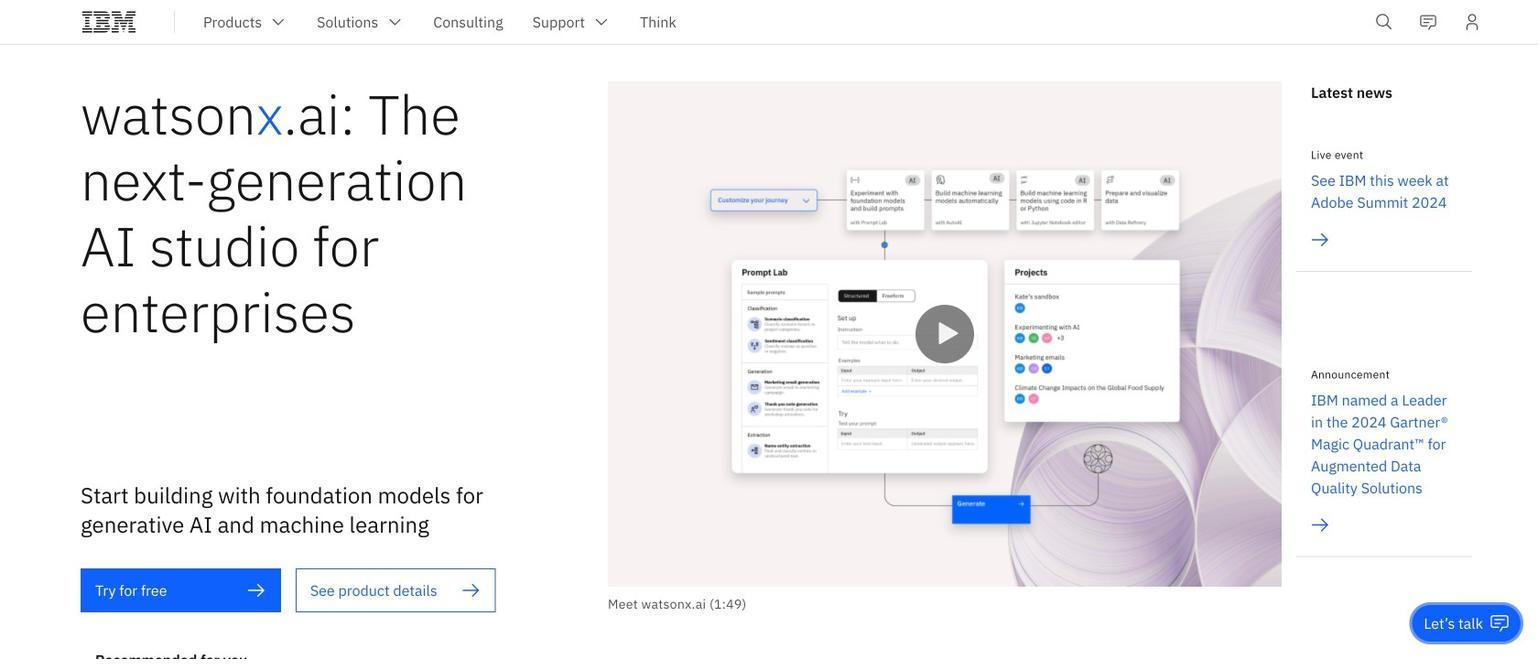 Task type: locate. For each thing, give the bounding box(es) containing it.
let's talk element
[[1424, 613, 1483, 634]]



